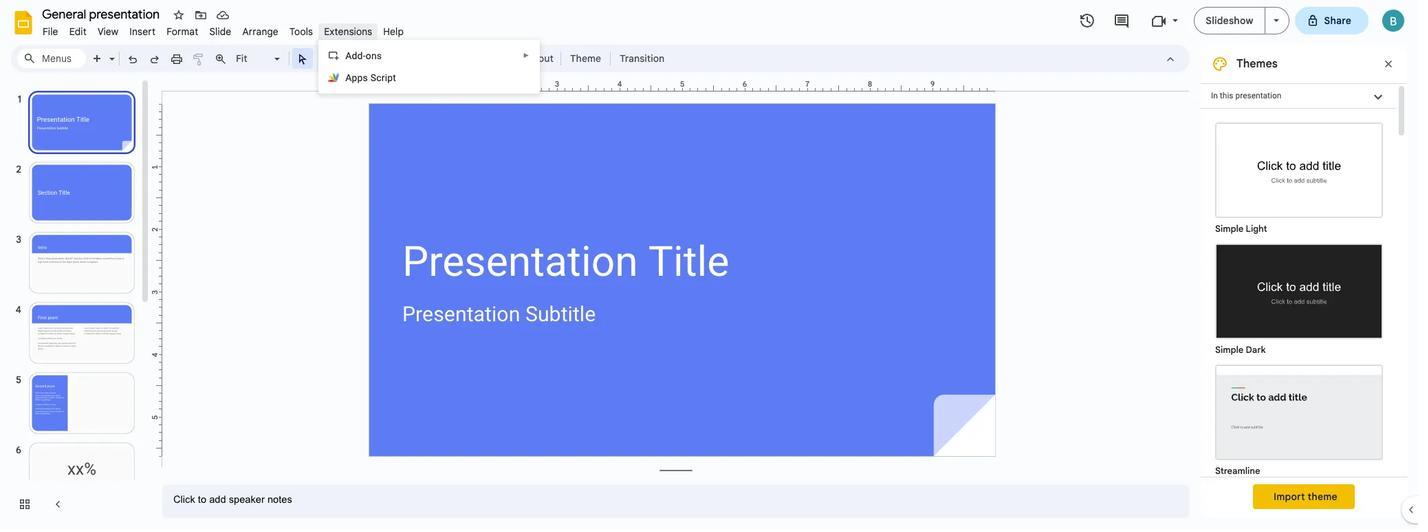 Task type: vqa. For each thing, say whether or not it's contained in the screenshot.
the left tab list
no



Task type: locate. For each thing, give the bounding box(es) containing it.
a
[[345, 50, 352, 61]]

menu bar containing file
[[37, 18, 409, 41]]

►
[[523, 52, 530, 59]]

file menu item
[[37, 23, 64, 40]]

new slide with layout image
[[106, 50, 115, 54]]

menu
[[319, 40, 540, 94]]

Zoom text field
[[234, 49, 272, 68]]

0 vertical spatial simple
[[1216, 223, 1244, 235]]

import
[[1274, 491, 1306, 503]]

slideshow button
[[1195, 7, 1266, 34]]

navigation
[[0, 78, 151, 529]]

apps script e element
[[345, 72, 400, 83]]

Rename text field
[[37, 6, 168, 22]]

simple dark
[[1216, 344, 1266, 356]]

Simple Dark radio
[[1209, 237, 1390, 358]]

view menu item
[[92, 23, 124, 40]]

slide menu item
[[204, 23, 237, 40]]

apps script
[[345, 72, 396, 83]]

extensions menu item
[[319, 23, 378, 40]]

tools
[[290, 25, 313, 38]]

light
[[1246, 223, 1268, 235]]

themes application
[[0, 0, 1419, 529]]

in this presentation
[[1212, 91, 1282, 100]]

menu bar banner
[[0, 0, 1419, 529]]

Menus field
[[17, 49, 86, 68]]

themes section
[[1201, 45, 1408, 529]]

option group containing simple light
[[1201, 109, 1397, 529]]

arrange menu item
[[237, 23, 284, 40]]

slideshow
[[1206, 14, 1254, 27]]

transition button
[[614, 48, 671, 69]]

simple light
[[1216, 223, 1268, 235]]

simple left "light"
[[1216, 223, 1244, 235]]

import theme button
[[1254, 484, 1355, 509]]

dd-
[[352, 50, 366, 61]]

option group inside themes section
[[1201, 109, 1397, 529]]

option group
[[1201, 109, 1397, 529]]

1 simple from the top
[[1216, 223, 1244, 235]]

2 simple from the top
[[1216, 344, 1244, 356]]

menu bar
[[37, 18, 409, 41]]

a dd-ons
[[345, 50, 382, 61]]

file
[[43, 25, 58, 38]]

edit menu item
[[64, 23, 92, 40]]

Simple Light radio
[[1209, 116, 1390, 529]]

menu containing a
[[319, 40, 540, 94]]

presentation
[[1236, 91, 1282, 100]]

help menu item
[[378, 23, 409, 40]]

themes
[[1237, 57, 1278, 71]]

1 vertical spatial simple
[[1216, 344, 1244, 356]]

tools menu item
[[284, 23, 319, 40]]

extensions
[[324, 25, 372, 38]]

menu bar inside menu bar banner
[[37, 18, 409, 41]]

insert
[[130, 25, 156, 38]]

streamline
[[1216, 465, 1261, 477]]

layout
[[522, 52, 554, 65]]

Zoom field
[[232, 49, 286, 69]]

simple left dark
[[1216, 344, 1244, 356]]

simple
[[1216, 223, 1244, 235], [1216, 344, 1244, 356]]



Task type: describe. For each thing, give the bounding box(es) containing it.
insert menu item
[[124, 23, 161, 40]]

dark
[[1246, 344, 1266, 356]]

arrange
[[242, 25, 279, 38]]

theme
[[1308, 491, 1338, 503]]

in this presentation tab
[[1201, 83, 1397, 109]]

script
[[371, 72, 396, 83]]

Streamline radio
[[1209, 358, 1390, 479]]

format menu item
[[161, 23, 204, 40]]

share
[[1325, 14, 1352, 27]]

ons
[[366, 50, 382, 61]]

simple for simple dark
[[1216, 344, 1244, 356]]

import theme
[[1274, 491, 1338, 503]]

slide
[[209, 25, 231, 38]]

view
[[98, 25, 119, 38]]

Star checkbox
[[169, 6, 189, 25]]

simple for simple light
[[1216, 223, 1244, 235]]

presentation options image
[[1274, 19, 1279, 22]]

this
[[1220, 91, 1234, 100]]

theme
[[570, 52, 601, 65]]

share button
[[1295, 7, 1369, 34]]

transition
[[620, 52, 665, 65]]

main toolbar
[[85, 48, 672, 69]]

help
[[383, 25, 404, 38]]

menu inside themes application
[[319, 40, 540, 94]]

apps
[[345, 72, 368, 83]]

theme button
[[564, 48, 608, 69]]

layout button
[[518, 48, 558, 69]]

in
[[1212, 91, 1218, 100]]

navigation inside themes application
[[0, 78, 151, 529]]

add-ons a element
[[345, 50, 386, 61]]

format
[[167, 25, 198, 38]]

edit
[[69, 25, 87, 38]]



